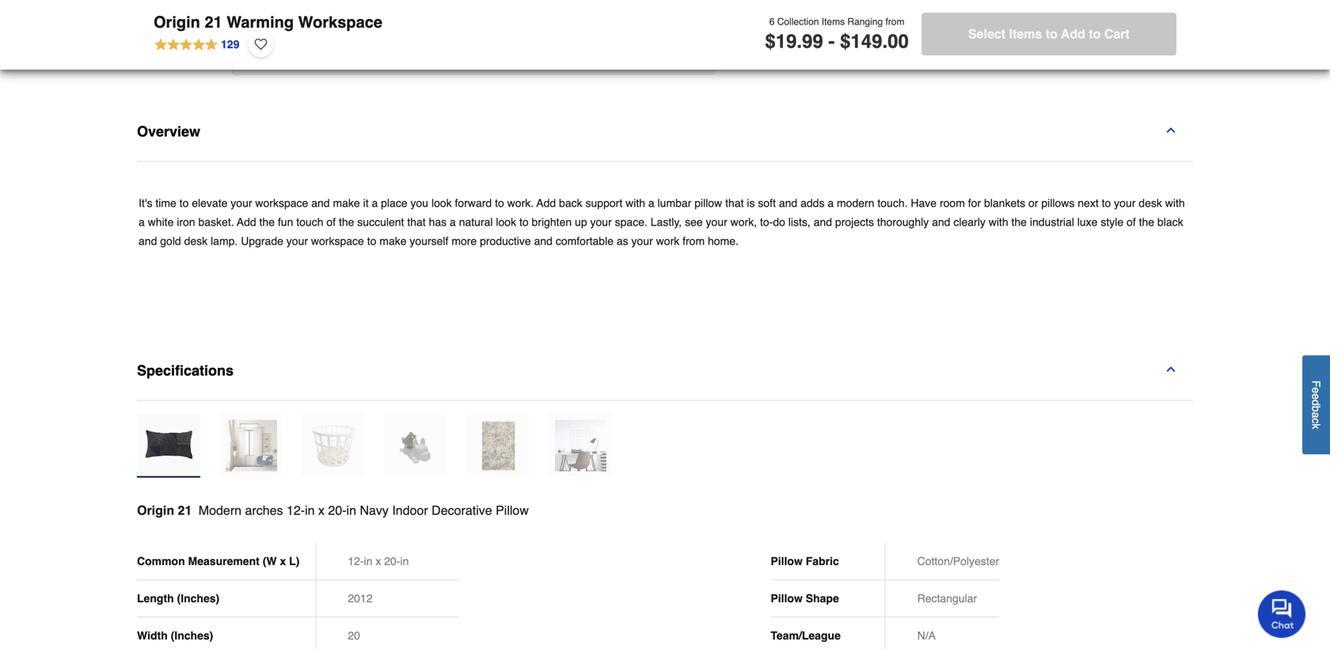 Task type: locate. For each thing, give the bounding box(es) containing it.
1 horizontal spatial items
[[981, 3, 1008, 15]]

team/league
[[771, 630, 841, 642]]

c
[[1311, 418, 1323, 424]]

upgrade
[[241, 235, 284, 248]]

0 horizontal spatial from
[[683, 235, 705, 248]]

1 horizontal spatial make
[[380, 235, 407, 248]]

shape
[[806, 593, 839, 605]]

1 horizontal spatial from
[[886, 16, 905, 27]]

add inside button
[[1062, 27, 1086, 41]]

1 horizontal spatial with
[[989, 216, 1009, 229]]

6-in green indoor artificial succulent artificial plant image
[[391, 420, 442, 472]]

origin up the 4.7 stars image
[[154, 13, 200, 31]]

forward
[[455, 197, 492, 210]]

your up basket.
[[231, 197, 252, 210]]

make down succulent
[[380, 235, 407, 248]]

indoor
[[392, 503, 428, 518]]

add up brighten at the top
[[537, 197, 556, 210]]

of right style
[[1127, 216, 1136, 229]]

to left 'work.'
[[495, 197, 504, 210]]

lumbar
[[658, 197, 692, 210]]

pillows
[[1042, 197, 1075, 210]]

1 horizontal spatial that
[[726, 197, 744, 210]]

to down succulent
[[367, 235, 377, 248]]

k
[[1311, 424, 1323, 430]]

your up style
[[1115, 197, 1136, 210]]

pillow shape
[[771, 593, 839, 605]]

origin
[[154, 13, 200, 31], [137, 503, 174, 518]]

1 vertical spatial 12-
[[348, 555, 364, 568]]

view similar items button
[[917, 0, 1008, 19]]

2 the from the left
[[339, 216, 354, 229]]

with down blankets
[[989, 216, 1009, 229]]

to-
[[760, 216, 773, 229]]

20-
[[328, 503, 347, 518], [384, 555, 400, 568]]

look up has
[[432, 197, 452, 210]]

3 the from the left
[[1012, 216, 1027, 229]]

items inside 6 collection items ranging from $ 19.99 - $ 149.00
[[822, 16, 845, 27]]

1 vertical spatial origin
[[137, 503, 174, 518]]

x left navy
[[318, 503, 325, 518]]

yourself
[[410, 235, 449, 248]]

1 vertical spatial (inches)
[[171, 630, 213, 642]]

1 vertical spatial add
[[537, 197, 556, 210]]

a up k
[[1311, 412, 1323, 418]]

industrial
[[1030, 216, 1075, 229]]

x
[[318, 503, 325, 518], [280, 555, 286, 568], [376, 555, 381, 568]]

that down you
[[407, 216, 426, 229]]

items up the select
[[981, 3, 1008, 15]]

chevron up image
[[1165, 124, 1178, 137], [1165, 363, 1178, 376]]

with up the space.
[[626, 197, 646, 210]]

12- right arches
[[287, 503, 305, 518]]

1 vertical spatial 21
[[178, 503, 192, 518]]

12-
[[287, 503, 305, 518], [348, 555, 364, 568]]

0 horizontal spatial of
[[327, 216, 336, 229]]

0 horizontal spatial items
[[822, 16, 845, 27]]

your down support
[[591, 216, 612, 229]]

$ right the - in the right top of the page
[[841, 30, 851, 52]]

0 horizontal spatial 12-
[[287, 503, 305, 518]]

1 horizontal spatial desk
[[1139, 197, 1163, 210]]

the down blankets
[[1012, 216, 1027, 229]]

look up productive
[[496, 216, 517, 229]]

select items to add to cart
[[969, 27, 1130, 41]]

12-in x 20-in
[[348, 555, 409, 568]]

0 horizontal spatial workspace
[[255, 197, 308, 210]]

pillow right the decorative
[[496, 503, 529, 518]]

12- up 2012
[[348, 555, 364, 568]]

1 vertical spatial that
[[407, 216, 426, 229]]

chevron up image for overview
[[1165, 124, 1178, 137]]

natural
[[459, 216, 493, 229]]

add left cart
[[1062, 27, 1086, 41]]

20- down "indoor" on the left bottom
[[384, 555, 400, 568]]

a right adds
[[828, 197, 834, 210]]

in right arches
[[305, 503, 315, 518]]

desk down the iron
[[184, 235, 208, 248]]

0 vertical spatial chevron up image
[[1165, 124, 1178, 137]]

that left 'is' in the top right of the page
[[726, 197, 744, 210]]

$ down 6
[[765, 30, 776, 52]]

with up the 'black'
[[1166, 197, 1186, 210]]

-
[[829, 30, 835, 52]]

(inches) for length (inches)
[[177, 593, 220, 605]]

20- left navy
[[328, 503, 347, 518]]

pillow left fabric
[[771, 555, 803, 568]]

1 vertical spatial 20-
[[384, 555, 400, 568]]

(inches) down common measurement (w x l)
[[177, 593, 220, 605]]

blankets
[[985, 197, 1026, 210]]

2 chevron up image from the top
[[1165, 363, 1178, 376]]

0 vertical spatial make
[[333, 197, 360, 210]]

with
[[626, 197, 646, 210], [1166, 197, 1186, 210], [989, 216, 1009, 229]]

modern
[[837, 197, 875, 210]]

(inches) for width (inches)
[[171, 630, 213, 642]]

of right touch
[[327, 216, 336, 229]]

clearly
[[954, 216, 986, 229]]

16.5-in w x 12.5-in h x 16.5-in d white iron basket image
[[308, 420, 360, 472]]

6
[[770, 16, 775, 27]]

0 vertical spatial from
[[886, 16, 905, 27]]

0 horizontal spatial make
[[333, 197, 360, 210]]

the left fun
[[259, 216, 275, 229]]

white
[[148, 216, 174, 229]]

21 up the 4.7 stars image
[[205, 13, 222, 31]]

x down navy
[[376, 555, 381, 568]]

1 e from the top
[[1311, 388, 1323, 394]]

workspace up fun
[[255, 197, 308, 210]]

1 vertical spatial look
[[496, 216, 517, 229]]

0 vertical spatial that
[[726, 197, 744, 210]]

e up b
[[1311, 394, 1323, 400]]

for
[[969, 197, 982, 210]]

from
[[886, 16, 905, 27], [683, 235, 705, 248]]

0 horizontal spatial desk
[[184, 235, 208, 248]]

and left gold
[[139, 235, 157, 248]]

overview
[[137, 124, 200, 140]]

2 vertical spatial add
[[237, 216, 256, 229]]

the
[[259, 216, 275, 229], [339, 216, 354, 229], [1012, 216, 1027, 229], [1140, 216, 1155, 229]]

pillow left "shape"
[[771, 593, 803, 605]]

f e e d b a c k
[[1311, 381, 1323, 430]]

from inside it's time to elevate your workspace and make it a place you look forward to work. add back support with a lumbar pillow that is soft and adds a modern touch. have room for blankets or pillows next to your desk with a white iron basket. add the fun touch of the succulent that has a natural look to brighten up your space. lastly, see your work, to-do lists, and projects thoroughly and clearly with the industrial luxe style of the black and gold desk lamp. upgrade your workspace to make yourself more productive and comfortable as your work from home.
[[683, 235, 705, 248]]

20
[[348, 630, 360, 642]]

2 e from the top
[[1311, 394, 1323, 400]]

1 vertical spatial make
[[380, 235, 407, 248]]

desk
[[1139, 197, 1163, 210], [184, 235, 208, 248]]

2 vertical spatial pillow
[[771, 593, 803, 605]]

navy
[[360, 503, 389, 518]]

look
[[432, 197, 452, 210], [496, 216, 517, 229]]

length
[[137, 593, 174, 605]]

(inches) right width
[[171, 630, 213, 642]]

the left the 'black'
[[1140, 216, 1155, 229]]

0 vertical spatial 12-
[[287, 503, 305, 518]]

1 vertical spatial chevron up image
[[1165, 363, 1178, 376]]

inez 5 x 8 (ft) brown indoor area rug image
[[473, 420, 524, 472]]

from up 149.00
[[886, 16, 905, 27]]

1 horizontal spatial 12-
[[348, 555, 364, 568]]

add up upgrade
[[237, 216, 256, 229]]

or
[[1029, 197, 1039, 210]]

comfortable
[[556, 235, 614, 248]]

brighten
[[532, 216, 572, 229]]

1 horizontal spatial workspace
[[311, 235, 364, 248]]

0 vertical spatial 21
[[205, 13, 222, 31]]

from down see
[[683, 235, 705, 248]]

workspace
[[255, 197, 308, 210], [311, 235, 364, 248]]

0 horizontal spatial $
[[765, 30, 776, 52]]

0 horizontal spatial 20-
[[328, 503, 347, 518]]

modern arches 12-in x 20-in navy indoor decorative pillow image
[[143, 420, 195, 472]]

0 vertical spatial 20-
[[328, 503, 347, 518]]

0 horizontal spatial look
[[432, 197, 452, 210]]

is
[[747, 197, 755, 210]]

2 horizontal spatial add
[[1062, 27, 1086, 41]]

chevron up image inside overview dropdown button
[[1165, 124, 1178, 137]]

items
[[981, 3, 1008, 15], [822, 16, 845, 27], [1010, 27, 1043, 41]]

make left "it"
[[333, 197, 360, 210]]

in
[[305, 503, 315, 518], [347, 503, 356, 518], [364, 555, 373, 568], [400, 555, 409, 568]]

fun
[[278, 216, 293, 229]]

(inches)
[[177, 593, 220, 605], [171, 630, 213, 642]]

0 vertical spatial workspace
[[255, 197, 308, 210]]

items right the select
[[1010, 27, 1043, 41]]

0 horizontal spatial that
[[407, 216, 426, 229]]

1 vertical spatial pillow
[[771, 555, 803, 568]]

pillow for pillow fabric
[[771, 555, 803, 568]]

adds
[[801, 197, 825, 210]]

0 horizontal spatial add
[[237, 216, 256, 229]]

1 horizontal spatial of
[[1127, 216, 1136, 229]]

to right next
[[1102, 197, 1112, 210]]

e up d
[[1311, 388, 1323, 394]]

0 horizontal spatial 21
[[178, 503, 192, 518]]

1 chevron up image from the top
[[1165, 124, 1178, 137]]

1 horizontal spatial $
[[841, 30, 851, 52]]

room
[[940, 197, 966, 210]]

desk up the 'black'
[[1139, 197, 1163, 210]]

up
[[575, 216, 587, 229]]

workspace down touch
[[311, 235, 364, 248]]

collection
[[778, 16, 819, 27]]

1 horizontal spatial 21
[[205, 13, 222, 31]]

the left succulent
[[339, 216, 354, 229]]

basket.
[[198, 216, 234, 229]]

x left "l)"
[[280, 555, 286, 568]]

and
[[311, 197, 330, 210], [779, 197, 798, 210], [814, 216, 833, 229], [932, 216, 951, 229], [139, 235, 157, 248], [534, 235, 553, 248]]

0 vertical spatial add
[[1062, 27, 1086, 41]]

of
[[327, 216, 336, 229], [1127, 216, 1136, 229]]

chevron up image inside specifications dropdown button
[[1165, 363, 1178, 376]]

to left cart
[[1089, 27, 1101, 41]]

width
[[137, 630, 168, 642]]

back
[[559, 197, 583, 210]]

in up 2012
[[364, 555, 373, 568]]

overview button
[[137, 107, 1194, 161]]

home.
[[708, 235, 739, 248]]

0 vertical spatial origin
[[154, 13, 200, 31]]

your right as
[[632, 235, 653, 248]]

21 left the modern
[[178, 503, 192, 518]]

thoroughly
[[878, 216, 929, 229]]

0 vertical spatial (inches)
[[177, 593, 220, 605]]

to right the select
[[1046, 27, 1058, 41]]

2 $ from the left
[[841, 30, 851, 52]]

f e e d b a c k button
[[1303, 356, 1331, 455]]

e
[[1311, 388, 1323, 394], [1311, 394, 1323, 400]]

4.7 stars image
[[154, 35, 240, 53]]

more
[[452, 235, 477, 248]]

origin up common
[[137, 503, 174, 518]]

items up the - in the right top of the page
[[822, 16, 845, 27]]

1 vertical spatial from
[[683, 235, 705, 248]]

17-in black desk lamp with metal shade image
[[555, 420, 607, 472]]

Stepper number input field with increment and decrement buttons number field
[[833, 9, 863, 39]]



Task type: vqa. For each thing, say whether or not it's contained in the screenshot.


Task type: describe. For each thing, give the bounding box(es) containing it.
pillow fabric
[[771, 555, 839, 568]]

95-in navy light filtering back tab single curtain panel image
[[226, 420, 277, 472]]

lists,
[[789, 216, 811, 229]]

length (inches)
[[137, 593, 220, 605]]

succulent
[[357, 216, 404, 229]]

1 horizontal spatial add
[[537, 197, 556, 210]]

luxe
[[1078, 216, 1098, 229]]

origin 21 modern arches 12-in x 20-in navy indoor decorative pillow
[[137, 503, 529, 518]]

iron
[[177, 216, 195, 229]]

(w
[[263, 555, 277, 568]]

and up do
[[779, 197, 798, 210]]

common measurement (w x l)
[[137, 555, 300, 568]]

pillow for pillow shape
[[771, 593, 803, 605]]

it's
[[139, 197, 152, 210]]

0 vertical spatial look
[[432, 197, 452, 210]]

projects
[[836, 216, 874, 229]]

129 button
[[154, 32, 240, 57]]

1 vertical spatial workspace
[[311, 235, 364, 248]]

n/a
[[918, 630, 936, 642]]

warming
[[227, 13, 294, 31]]

heart outline image
[[255, 36, 267, 53]]

6 collection items ranging from $ 19.99 - $ 149.00
[[765, 16, 909, 52]]

and up touch
[[311, 197, 330, 210]]

1 $ from the left
[[765, 30, 776, 52]]

minus image
[[810, 16, 826, 32]]

fabric
[[806, 555, 839, 568]]

21 for modern arches 12-in x 20-in navy indoor decorative pillow
[[178, 503, 192, 518]]

ranging
[[848, 16, 883, 27]]

and down the room
[[932, 216, 951, 229]]

lamp.
[[211, 235, 238, 248]]

support
[[586, 197, 623, 210]]

select
[[969, 27, 1006, 41]]

2 horizontal spatial with
[[1166, 197, 1186, 210]]

0 horizontal spatial with
[[626, 197, 646, 210]]

and down brighten at the top
[[534, 235, 553, 248]]

has
[[429, 216, 447, 229]]

do
[[773, 216, 786, 229]]

origin for origin 21 warming workspace
[[154, 13, 200, 31]]

arches
[[245, 503, 283, 518]]

your down fun
[[287, 235, 308, 248]]

cart
[[1105, 27, 1130, 41]]

19.99
[[776, 30, 824, 52]]

origin 21 warming workspace
[[154, 13, 383, 31]]

select items to add to cart button
[[922, 13, 1177, 55]]

style
[[1101, 216, 1124, 229]]

to down 'work.'
[[520, 216, 529, 229]]

next
[[1078, 197, 1099, 210]]

elevate
[[192, 197, 228, 210]]

4 the from the left
[[1140, 216, 1155, 229]]

pillow
[[695, 197, 723, 210]]

0 vertical spatial desk
[[1139, 197, 1163, 210]]

d
[[1311, 400, 1323, 406]]

129
[[221, 38, 240, 50]]

2012
[[348, 593, 373, 605]]

a inside button
[[1311, 412, 1323, 418]]

similar
[[944, 3, 978, 15]]

2 of from the left
[[1127, 216, 1136, 229]]

149.00
[[851, 30, 909, 52]]

work,
[[731, 216, 757, 229]]

place
[[381, 197, 408, 210]]

items for 6 collection items ranging from $ 19.99 - $ 149.00
[[822, 16, 845, 27]]

have
[[911, 197, 937, 210]]

to right time
[[180, 197, 189, 210]]

1 horizontal spatial 20-
[[384, 555, 400, 568]]

chat invite button image
[[1259, 590, 1307, 638]]

view similar items
[[917, 3, 1008, 15]]

work
[[656, 235, 680, 248]]

1 horizontal spatial x
[[318, 503, 325, 518]]

1 of from the left
[[327, 216, 336, 229]]

see
[[685, 216, 703, 229]]

a right has
[[450, 216, 456, 229]]

chevron up image for specifications
[[1165, 363, 1178, 376]]

gold
[[160, 235, 181, 248]]

it's time to elevate your workspace and make it a place you look forward to work. add back support with a lumbar pillow that is soft and adds a modern touch. have room for blankets or pillows next to your desk with a white iron basket. add the fun touch of the succulent that has a natural look to brighten up your space. lastly, see your work, to-do lists, and projects thoroughly and clearly with the industrial luxe style of the black and gold desk lamp. upgrade your workspace to make yourself more productive and comfortable as your work from home.
[[139, 197, 1186, 248]]

soft
[[758, 197, 776, 210]]

2 horizontal spatial x
[[376, 555, 381, 568]]

specifications
[[137, 363, 234, 379]]

2 horizontal spatial items
[[1010, 27, 1043, 41]]

a left the lumbar on the top
[[649, 197, 655, 210]]

a right "it"
[[372, 197, 378, 210]]

1 horizontal spatial look
[[496, 216, 517, 229]]

decorative
[[432, 503, 492, 518]]

l)
[[289, 555, 300, 568]]

from inside 6 collection items ranging from $ 19.99 - $ 149.00
[[886, 16, 905, 27]]

touch
[[296, 216, 324, 229]]

items for view similar items
[[981, 3, 1008, 15]]

work.
[[508, 197, 534, 210]]

origin for origin 21 modern arches 12-in x 20-in navy indoor decorative pillow
[[137, 503, 174, 518]]

view
[[917, 3, 941, 15]]

and down adds
[[814, 216, 833, 229]]

time
[[156, 197, 176, 210]]

specifications button
[[137, 346, 1194, 400]]

a left white
[[139, 216, 145, 229]]

you
[[411, 197, 429, 210]]

cotton/polyester
[[918, 555, 1000, 568]]

it
[[363, 197, 369, 210]]

0 horizontal spatial x
[[280, 555, 286, 568]]

your up home.
[[706, 216, 728, 229]]

space.
[[615, 216, 648, 229]]

plus image
[[870, 16, 886, 32]]

touch.
[[878, 197, 908, 210]]

as
[[617, 235, 629, 248]]

b
[[1311, 406, 1323, 412]]

in down "indoor" on the left bottom
[[400, 555, 409, 568]]

21 for warming workspace
[[205, 13, 222, 31]]

modern
[[199, 503, 242, 518]]

workspace
[[298, 13, 383, 31]]

in left navy
[[347, 503, 356, 518]]

1 vertical spatial desk
[[184, 235, 208, 248]]

common
[[137, 555, 185, 568]]

productive
[[480, 235, 531, 248]]

0 vertical spatial pillow
[[496, 503, 529, 518]]

rectangular
[[918, 593, 978, 605]]

black
[[1158, 216, 1184, 229]]

1 the from the left
[[259, 216, 275, 229]]

lastly,
[[651, 216, 682, 229]]



